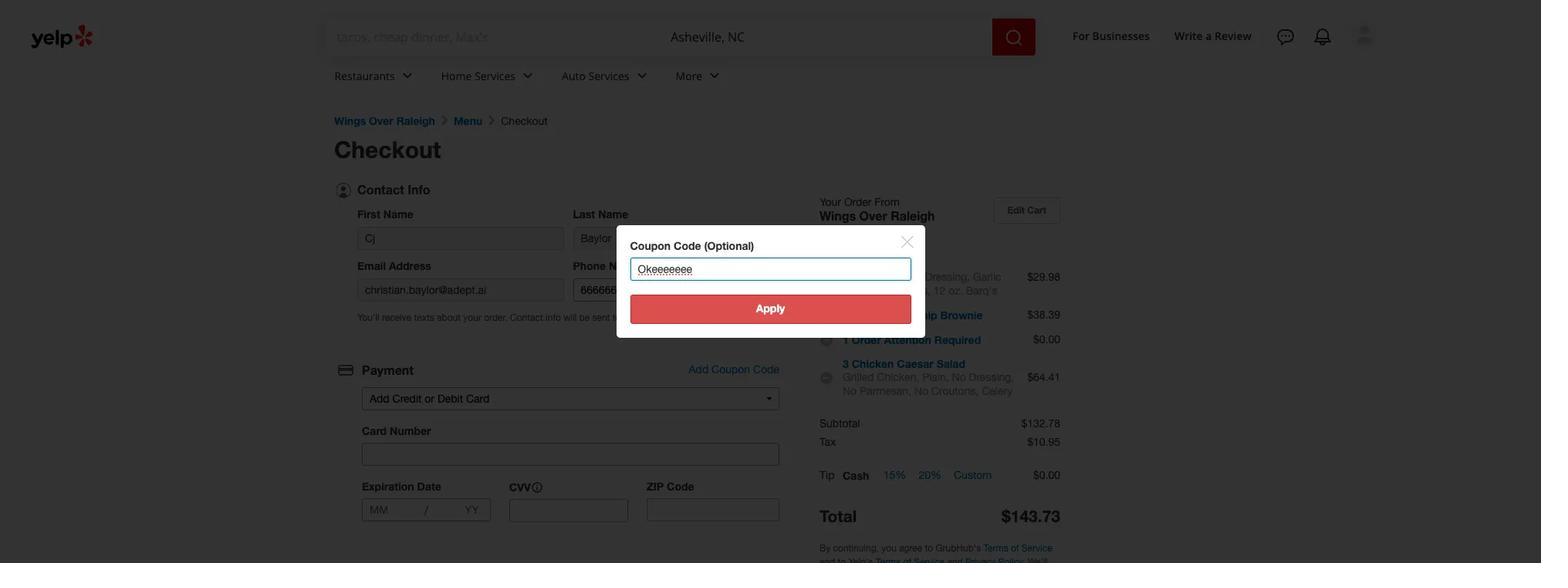 Task type: describe. For each thing, give the bounding box(es) containing it.
grilled
[[843, 371, 874, 384]]

order for wings
[[844, 196, 872, 208]]

write a review link
[[1168, 22, 1258, 50]]

$38.39
[[1027, 309, 1060, 321]]

croutons,
[[931, 385, 979, 398]]

Expiration year text field
[[458, 500, 490, 521]]

/
[[424, 503, 429, 520]]

meal
[[899, 257, 924, 270]]

chip
[[914, 309, 937, 322]]

parmesan,
[[860, 385, 911, 398]]

for
[[1073, 28, 1090, 43]]

3 chicken caesar salad grilled chicken, plain, no dressing, no parmesan, no croutons, celery sticks ($1.49), loaded waffle fries ($6.99)
[[843, 357, 1014, 425]]

card number
[[362, 425, 431, 438]]

add coupon code
[[689, 363, 780, 376]]

sticks
[[843, 399, 872, 411]]

  text field inside × dialog
[[630, 258, 911, 281]]

0 horizontal spatial to
[[613, 312, 621, 323]]

fries,
[[904, 285, 931, 297]]

zip code
[[647, 480, 694, 493]]

search image
[[1005, 28, 1023, 47]]

be
[[579, 312, 590, 323]]

expiration
[[362, 480, 414, 493]]

$132.78
[[1021, 418, 1060, 430]]

× button
[[899, 223, 916, 255]]

last
[[573, 207, 595, 220]]

15%
[[884, 470, 906, 482]]

over inside your order from wings over raleigh
[[859, 208, 887, 223]]

order.
[[484, 312, 508, 323]]

1 vertical spatial contact
[[510, 312, 543, 323]]

tacos, cheap dinner, Max's text field
[[337, 29, 646, 46]]

root
[[843, 299, 866, 311]]

terms of service link
[[984, 544, 1052, 554]]

order
[[676, 312, 698, 323]]

required
[[934, 334, 981, 347]]

edit
[[1008, 204, 1025, 216]]

first
[[357, 207, 380, 220]]

number for phone number
[[609, 259, 650, 272]]

chicken
[[852, 357, 894, 371]]

cash button
[[843, 470, 869, 483]]

of
[[1011, 544, 1019, 554]]

last name
[[573, 207, 628, 220]]

1 horizontal spatial to
[[925, 544, 933, 554]]

name for first name
[[383, 207, 414, 220]]

info
[[408, 182, 430, 197]]

service
[[1022, 544, 1052, 554]]

apply button
[[630, 295, 911, 324]]

custom
[[954, 470, 992, 482]]

cajun
[[843, 271, 871, 283]]

total
[[820, 507, 857, 527]]

fries
[[987, 399, 1010, 411]]

15% button
[[884, 470, 906, 483]]

texts
[[414, 312, 434, 323]]

address, neighborhood, city, state or zip text field
[[671, 29, 980, 46]]

salad
[[937, 357, 965, 371]]

for businesses
[[1073, 28, 1150, 43]]

$10.95
[[1027, 436, 1060, 449]]

($1.49),
[[875, 399, 911, 411]]

wings over raleigh
[[334, 114, 435, 127]]

3
[[843, 357, 849, 371]]

tender
[[861, 257, 896, 270]]

$29.98
[[1027, 271, 1060, 283]]

no up croutons,
[[952, 371, 966, 384]]

coupon inside × dialog
[[630, 239, 671, 252]]

a
[[1206, 28, 1212, 43]]

chicken,
[[877, 371, 919, 384]]

menu link
[[454, 114, 483, 127]]

grubhub's
[[936, 544, 981, 554]]

zip
[[647, 480, 664, 493]]

garlic
[[973, 271, 1001, 283]]

plain,
[[922, 371, 949, 384]]

waffle inside the 3 chicken caesar salad grilled chicken, plain, no dressing, no parmesan, no croutons, celery sticks ($1.49), loaded waffle fries ($6.99)
[[954, 399, 984, 411]]

email address
[[357, 259, 431, 272]]

sent
[[592, 312, 610, 323]]

0 horizontal spatial raleigh
[[396, 114, 435, 127]]

name for last name
[[598, 207, 628, 220]]

fulfillment.
[[701, 312, 743, 323]]

20%
[[919, 470, 942, 482]]

no up sticks
[[843, 385, 857, 398]]

coupon inside checkout region
[[712, 363, 750, 376]]

code for coupon code (optional)
[[674, 239, 701, 252]]

ZIP Code text field
[[647, 499, 780, 522]]

for
[[662, 312, 674, 323]]

menu
[[454, 114, 483, 127]]

chocolate
[[858, 309, 911, 322]]

20% button
[[919, 470, 942, 483]]

edit cart button
[[994, 197, 1060, 223]]

2
[[843, 257, 849, 270]]

from
[[875, 196, 900, 208]]

parm
[[843, 285, 868, 297]]

cart
[[1027, 204, 1047, 216]]

messages image
[[1277, 28, 1295, 46]]

number for card number
[[390, 425, 431, 438]]

grubhub
[[623, 312, 660, 323]]

1 order attention required
[[843, 334, 981, 347]]

cvv
[[509, 481, 531, 494]]

dressing, inside the 3 chicken caesar salad grilled chicken, plain, no dressing, no parmesan, no croutons, celery sticks ($1.49), loaded waffle fries ($6.99)
[[969, 371, 1014, 384]]

by continuing, you agree to grubhub's terms of service
[[820, 544, 1052, 554]]

apply
[[756, 302, 785, 315]]

custom button
[[954, 470, 992, 483]]

1 $0.00 from the top
[[1033, 334, 1060, 346]]

garlic,
[[874, 271, 905, 283]]

raleigh inside your order from wings over raleigh
[[891, 208, 935, 223]]

Last Name text field
[[573, 227, 780, 250]]

× dialog
[[0, 0, 1541, 563]]

for businesses link
[[1067, 22, 1156, 50]]

expiration date
[[362, 480, 441, 493]]

wings over raleigh link
[[334, 114, 435, 127]]

search image
[[1005, 28, 1023, 47]]



Task type: locate. For each thing, give the bounding box(es) containing it.
attention
[[884, 334, 931, 347]]

barq's
[[966, 285, 998, 297]]

your
[[463, 312, 482, 323]]

Email Address email field
[[357, 278, 564, 301]]

0 vertical spatial dressing,
[[925, 271, 970, 283]]

name down contact info
[[383, 207, 414, 220]]

no inside the 2 4 tender meal cajun garlic, no dressing, garlic parm waffle fries, 12 oz. barq's root beer
[[908, 271, 922, 283]]

coupon code (optional)
[[630, 239, 754, 252]]

dressing, inside the 2 4 tender meal cajun garlic, no dressing, garlic parm waffle fries, 12 oz. barq's root beer
[[925, 271, 970, 283]]

CVV text field
[[509, 500, 628, 523]]

payment
[[362, 362, 414, 377]]

brownie
[[940, 309, 983, 322]]

0 horizontal spatial contact
[[357, 182, 404, 197]]

1 vertical spatial to
[[925, 544, 933, 554]]

order right 1
[[852, 334, 881, 347]]

over left × button
[[859, 208, 887, 223]]

tip
[[820, 470, 835, 482]]

name
[[383, 207, 414, 220], [598, 207, 628, 220]]

raleigh left the menu
[[396, 114, 435, 127]]

0 vertical spatial waffle
[[871, 285, 901, 297]]

over up contact info
[[369, 114, 393, 127]]

2 $0.00 from the top
[[1033, 470, 1060, 482]]

1 vertical spatial number
[[390, 425, 431, 438]]

notifications image
[[1314, 28, 1332, 46], [1314, 28, 1332, 46]]

cash
[[843, 470, 869, 483]]

4
[[852, 257, 858, 270]]

first name
[[357, 207, 414, 220]]

celery
[[982, 385, 1013, 398]]

  text field for tacos, cheap dinner, max's "text field"
[[337, 29, 646, 46]]

$64.41
[[1027, 371, 1060, 384]]

0 vertical spatial checkout
[[501, 115, 548, 127]]

code for zip code
[[667, 480, 694, 493]]

over
[[369, 114, 393, 127], [859, 208, 887, 223]]

1 horizontal spatial checkout
[[501, 115, 548, 127]]

businesses
[[1093, 28, 1150, 43]]

your
[[820, 196, 841, 208]]

  text field for address, neighborhood, city, state or zip text box
[[671, 29, 980, 46]]

no up loaded
[[914, 385, 928, 398]]

you'll
[[357, 312, 379, 323]]

code left (optional) at top left
[[674, 239, 701, 252]]

to right sent at the bottom left of page
[[613, 312, 621, 323]]

checkout inside region
[[334, 136, 441, 164]]

about
[[437, 312, 461, 323]]

1 vertical spatial wings
[[820, 208, 856, 223]]

oz.
[[949, 285, 963, 297]]

order
[[844, 196, 872, 208], [852, 334, 881, 347]]

1 horizontal spatial wings
[[820, 208, 856, 223]]

1 horizontal spatial raleigh
[[891, 208, 935, 223]]

tax
[[820, 436, 836, 449]]

add coupon code link
[[689, 363, 780, 376]]

number right card
[[390, 425, 431, 438]]

0 vertical spatial number
[[609, 259, 650, 272]]

0 horizontal spatial number
[[390, 425, 431, 438]]

0 vertical spatial raleigh
[[396, 114, 435, 127]]

phone number
[[573, 259, 650, 272]]

0 vertical spatial code
[[674, 239, 701, 252]]

0 horizontal spatial wings
[[334, 114, 366, 127]]

1 horizontal spatial number
[[609, 259, 650, 272]]

1 vertical spatial $0.00
[[1033, 470, 1060, 482]]

to right the agree
[[925, 544, 933, 554]]

(optional)
[[704, 239, 754, 252]]

1 horizontal spatial coupon
[[712, 363, 750, 376]]

phone
[[573, 259, 606, 272]]

beer
[[869, 299, 892, 311]]

1 horizontal spatial over
[[859, 208, 887, 223]]

0 horizontal spatial over
[[369, 114, 393, 127]]

1 vertical spatial order
[[852, 334, 881, 347]]

code inside × dialog
[[674, 239, 701, 252]]

×
[[899, 223, 916, 255]]

  text field
[[337, 29, 646, 46], [671, 29, 980, 46], [630, 258, 911, 281]]

write a review
[[1175, 28, 1252, 43]]

your order from wings over raleigh
[[820, 196, 935, 223]]

code down apply button
[[753, 363, 780, 376]]

receive
[[382, 312, 412, 323]]

checkout down wings over raleigh link
[[334, 136, 441, 164]]

by
[[820, 544, 831, 554]]

continuing,
[[833, 544, 879, 554]]

waffle down garlic,
[[871, 285, 901, 297]]

0 vertical spatial to
[[613, 312, 621, 323]]

contact up first name
[[357, 182, 404, 197]]

0 horizontal spatial waffle
[[871, 285, 901, 297]]

$0.00 down $38.39
[[1033, 334, 1060, 346]]

1 vertical spatial raleigh
[[891, 208, 935, 223]]

0 horizontal spatial coupon
[[630, 239, 671, 252]]

waffle down croutons,
[[954, 399, 984, 411]]

0 vertical spatial over
[[369, 114, 393, 127]]

contact info
[[357, 182, 430, 197]]

name right last
[[598, 207, 628, 220]]

$0.00
[[1033, 334, 1060, 346], [1033, 470, 1060, 482]]

0 vertical spatial coupon
[[630, 239, 671, 252]]

1 horizontal spatial waffle
[[954, 399, 984, 411]]

code right zip
[[667, 480, 694, 493]]

$143.73
[[1002, 507, 1060, 527]]

2 vertical spatial code
[[667, 480, 694, 493]]

First Name text field
[[357, 227, 564, 250]]

no down meal
[[908, 271, 922, 283]]

what is cvv? image
[[531, 482, 543, 494]]

1 vertical spatial waffle
[[954, 399, 984, 411]]

agree
[[899, 544, 922, 554]]

1 name from the left
[[383, 207, 414, 220]]

edit cart
[[1008, 204, 1047, 216]]

Expiration month text field
[[363, 500, 395, 521]]

0 vertical spatial $0.00
[[1033, 334, 1060, 346]]

add
[[689, 363, 709, 376]]

order right your
[[844, 196, 872, 208]]

order for required
[[852, 334, 881, 347]]

1 vertical spatial code
[[753, 363, 780, 376]]

1 horizontal spatial contact
[[510, 312, 543, 323]]

date
[[417, 480, 441, 493]]

checkout region
[[330, 131, 1075, 563]]

will
[[564, 312, 577, 323]]

you'll receive texts about your order. contact info will be sent to grubhub for order fulfillment.
[[357, 312, 743, 323]]

None search field
[[325, 19, 1054, 56]]

11
[[843, 309, 855, 322]]

number
[[609, 259, 650, 272], [390, 425, 431, 438]]

number right phone
[[609, 259, 650, 272]]

raleigh
[[396, 114, 435, 127], [891, 208, 935, 223]]

11 chocolate chip brownie
[[843, 309, 983, 322]]

checkout right the menu
[[501, 115, 548, 127]]

0 vertical spatial wings
[[334, 114, 366, 127]]

coupon up phone number
[[630, 239, 671, 252]]

raleigh up meal
[[891, 208, 935, 223]]

0 horizontal spatial checkout
[[334, 136, 441, 164]]

dressing, up celery
[[969, 371, 1014, 384]]

coupon right add
[[712, 363, 750, 376]]

1 vertical spatial dressing,
[[969, 371, 1014, 384]]

you
[[882, 544, 897, 554]]

order inside your order from wings over raleigh
[[844, 196, 872, 208]]

1 horizontal spatial name
[[598, 207, 628, 220]]

($6.99)
[[843, 413, 875, 425]]

0 vertical spatial contact
[[357, 182, 404, 197]]

0 horizontal spatial name
[[383, 207, 414, 220]]

subtotal
[[820, 418, 860, 430]]

card
[[362, 425, 387, 438]]

2 name from the left
[[598, 207, 628, 220]]

messages image
[[1277, 28, 1295, 46]]

$0.00 down $10.95 on the bottom right of the page
[[1033, 470, 1060, 482]]

waffle
[[871, 285, 901, 297], [954, 399, 984, 411]]

1 vertical spatial checkout
[[334, 136, 441, 164]]

address
[[389, 259, 431, 272]]

1 vertical spatial coupon
[[712, 363, 750, 376]]

Phone Number telephone field
[[573, 278, 780, 301]]

dressing, up 12
[[925, 271, 970, 283]]

loaded
[[914, 399, 951, 411]]

1 vertical spatial over
[[859, 208, 887, 223]]

contact
[[357, 182, 404, 197], [510, 312, 543, 323]]

wings inside your order from wings over raleigh
[[820, 208, 856, 223]]

waffle inside the 2 4 tender meal cajun garlic, no dressing, garlic parm waffle fries, 12 oz. barq's root beer
[[871, 285, 901, 297]]

contact left info
[[510, 312, 543, 323]]

review
[[1215, 28, 1252, 43]]

email
[[357, 259, 386, 272]]

0 vertical spatial order
[[844, 196, 872, 208]]

caesar
[[897, 357, 934, 371]]

checkout
[[501, 115, 548, 127], [334, 136, 441, 164]]



Task type: vqa. For each thing, say whether or not it's contained in the screenshot.
write a review
yes



